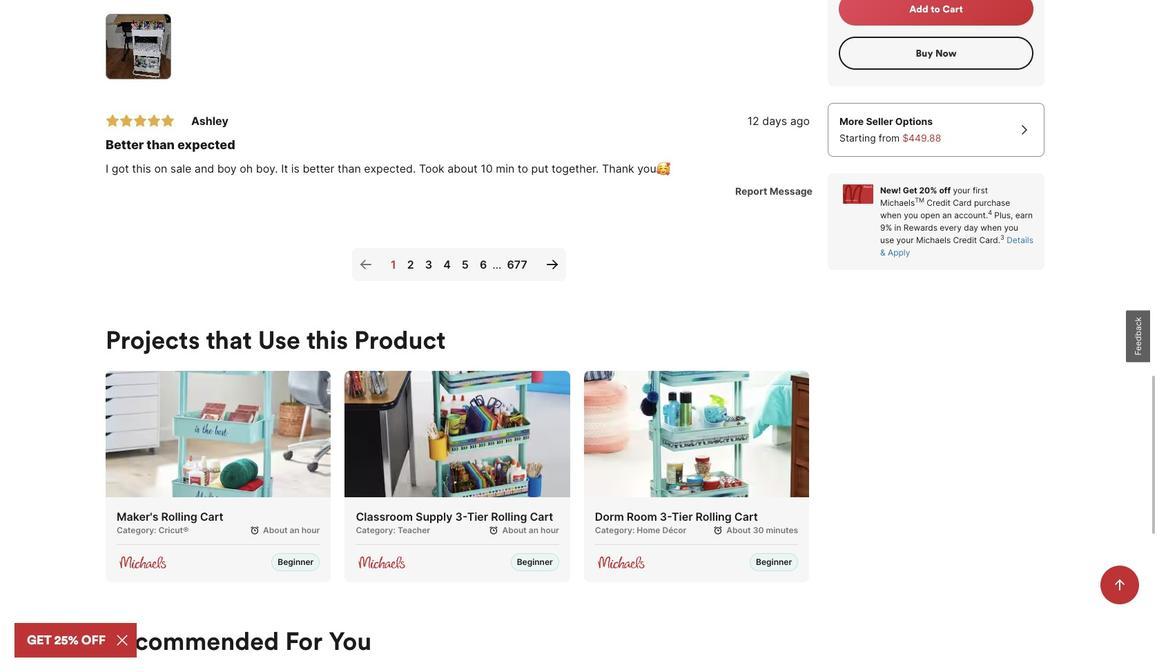 Task type: locate. For each thing, give the bounding box(es) containing it.
0 horizontal spatial project image
[[106, 371, 331, 498]]

about an hour
[[263, 525, 320, 536], [503, 525, 559, 536]]

0 horizontal spatial credit
[[927, 197, 951, 208]]

1 horizontal spatial you
[[1005, 222, 1019, 233]]

you up rewards
[[905, 210, 919, 220]]

2 category: from the left
[[356, 525, 396, 536]]

4 for 4
[[444, 258, 451, 271]]

rolling for classroom
[[491, 510, 527, 524]]

next page image
[[544, 256, 561, 273]]

0 horizontal spatial your
[[897, 235, 915, 245]]

credit down off
[[927, 197, 951, 208]]

1 project image from the left
[[106, 371, 331, 498]]

décor
[[663, 525, 687, 536]]

0 horizontal spatial this
[[132, 162, 151, 175]]

it
[[281, 162, 288, 175]]

your first michaels
[[881, 185, 989, 208]]

1 vertical spatial 4
[[444, 258, 451, 271]]

1 vertical spatial your
[[897, 235, 915, 245]]

hour for maker's rolling cart
[[302, 525, 320, 536]]

2 tier from the left
[[672, 510, 693, 524]]

1 horizontal spatial hour
[[541, 525, 559, 536]]

1 vertical spatial than
[[338, 162, 361, 175]]

1 tier from the left
[[467, 510, 489, 524]]

1 horizontal spatial category:
[[356, 525, 396, 536]]

this left the on
[[132, 162, 151, 175]]

0 horizontal spatial 3
[[425, 258, 433, 271]]

projects that use this product
[[106, 324, 446, 356]]

3- up décor
[[660, 510, 672, 524]]

days
[[763, 114, 788, 128]]

2 link
[[402, 248, 420, 281]]

0 horizontal spatial about
[[263, 525, 288, 536]]

options
[[896, 115, 933, 127]]

use
[[258, 324, 301, 356]]

michaels down rewards
[[917, 235, 952, 245]]

0 horizontal spatial beginner
[[278, 557, 314, 567]]

3 rolling from the left
[[696, 510, 732, 524]]

expected.
[[364, 162, 416, 175]]

2 project image from the left
[[345, 371, 571, 498]]

rolling
[[161, 510, 197, 524], [491, 510, 527, 524], [696, 510, 732, 524]]

3- right supply
[[456, 510, 467, 524]]

0 horizontal spatial than
[[147, 137, 175, 152]]

you inside the 4 plus, earn 9% in rewards every day when you use your michaels credit card.
[[1005, 222, 1019, 233]]

to left put
[[518, 162, 529, 175]]

that
[[206, 324, 252, 356]]

2 hour from the left
[[541, 525, 559, 536]]

category: down classroom
[[356, 525, 396, 536]]

1 horizontal spatial your
[[954, 185, 971, 195]]

more seller options starting from $ 449.88
[[840, 115, 942, 144]]

3- for supply
[[456, 510, 467, 524]]

tm
[[916, 196, 925, 204]]

1 hour from the left
[[302, 525, 320, 536]]

tm credit card purchase when you open an account.
[[881, 196, 1011, 220]]

seller
[[867, 115, 894, 127]]

4 left 5 link
[[444, 258, 451, 271]]

0 horizontal spatial hour
[[302, 525, 320, 536]]

details & apply link
[[881, 235, 1034, 258]]

1 horizontal spatial when
[[981, 222, 1003, 233]]

about for classroom supply 3-tier rolling cart
[[503, 525, 527, 536]]

0 horizontal spatial tabler image
[[106, 114, 120, 128]]

0 vertical spatial to
[[931, 3, 941, 15]]

new!
[[881, 185, 902, 195]]

you down plus,
[[1005, 222, 1019, 233]]

beginner for dorm room 3-tier rolling cart
[[757, 557, 793, 567]]

oh
[[240, 162, 253, 175]]

&
[[881, 247, 886, 258]]

plus,
[[995, 210, 1014, 220]]

0 horizontal spatial you
[[905, 210, 919, 220]]

boy
[[217, 162, 237, 175]]

teacher
[[398, 525, 431, 536]]

now
[[936, 47, 957, 59]]

6 … 677
[[480, 258, 528, 271]]

when up 9%
[[881, 210, 902, 220]]

cricut®
[[159, 525, 189, 536]]

2 beginner from the left
[[517, 557, 553, 567]]

1 category: from the left
[[117, 525, 157, 536]]

add to cart
[[910, 3, 964, 15]]

1 horizontal spatial an
[[529, 525, 539, 536]]

4 inside the 4 plus, earn 9% in rewards every day when you use your michaels credit card.
[[989, 209, 993, 216]]

2 about an hour from the left
[[503, 525, 559, 536]]

recommended
[[106, 626, 279, 657]]

tabler image up better than expected on the left top of the page
[[161, 114, 175, 128]]

1 horizontal spatial project image
[[345, 371, 571, 498]]

0 horizontal spatial 4
[[444, 258, 451, 271]]

0 horizontal spatial an
[[290, 525, 300, 536]]

0 vertical spatial than
[[147, 137, 175, 152]]

0 horizontal spatial when
[[881, 210, 902, 220]]

an inside tm credit card purchase when you open an account.
[[943, 210, 953, 220]]

0 horizontal spatial michaels
[[881, 197, 916, 208]]

2 horizontal spatial project image
[[584, 371, 810, 498]]

earn
[[1016, 210, 1034, 220]]

1 horizontal spatial beginner
[[517, 557, 553, 567]]

1 vertical spatial michaels
[[917, 235, 952, 245]]

1 horizontal spatial michaels
[[917, 235, 952, 245]]

0 vertical spatial your
[[954, 185, 971, 195]]

2 horizontal spatial category:
[[595, 525, 635, 536]]

1 rolling from the left
[[161, 510, 197, 524]]

0 horizontal spatial 3-
[[456, 510, 467, 524]]

1 vertical spatial to
[[518, 162, 529, 175]]

category: for classroom
[[356, 525, 396, 536]]

category: for dorm
[[595, 525, 635, 536]]

5 link
[[457, 248, 475, 281]]

beginner
[[278, 557, 314, 567], [517, 557, 553, 567], [757, 557, 793, 567]]

3 category: from the left
[[595, 525, 635, 536]]

0 horizontal spatial to
[[518, 162, 529, 175]]

tier right supply
[[467, 510, 489, 524]]

to
[[931, 3, 941, 15], [518, 162, 529, 175]]

1 horizontal spatial about
[[503, 525, 527, 536]]

0 vertical spatial credit
[[927, 197, 951, 208]]

1 vertical spatial 3
[[425, 258, 433, 271]]

1 horizontal spatial this
[[307, 324, 348, 356]]

3 left 'details' on the top right
[[1001, 234, 1005, 241]]

open
[[921, 210, 941, 220]]

your up apply
[[897, 235, 915, 245]]

1 vertical spatial when
[[981, 222, 1003, 233]]

together.
[[552, 162, 599, 175]]

2 horizontal spatial about
[[727, 525, 751, 536]]

add
[[910, 3, 929, 15]]

3-
[[456, 510, 467, 524], [660, 510, 672, 524]]

1 about an hour from the left
[[263, 525, 320, 536]]

tabler image up better
[[106, 114, 120, 128]]

0 vertical spatial when
[[881, 210, 902, 220]]

0 horizontal spatial rolling
[[161, 510, 197, 524]]

4
[[989, 209, 993, 216], [444, 258, 451, 271]]

beginner for maker's rolling cart
[[278, 557, 314, 567]]

1 vertical spatial you
[[1005, 222, 1019, 233]]

than up the on
[[147, 137, 175, 152]]

1 horizontal spatial credit
[[954, 235, 978, 245]]

michaels
[[881, 197, 916, 208], [917, 235, 952, 245]]

hour
[[302, 525, 320, 536], [541, 525, 559, 536]]

1 horizontal spatial 3
[[1001, 234, 1005, 241]]

you
[[329, 626, 372, 657]]

home
[[637, 525, 661, 536]]

0 vertical spatial michaels
[[881, 197, 916, 208]]

starting
[[840, 132, 877, 144]]

purchase
[[975, 197, 1011, 208]]

better than expected
[[106, 137, 235, 152]]

when inside the 4 plus, earn 9% in rewards every day when you use your michaels credit card.
[[981, 222, 1003, 233]]

3 about from the left
[[727, 525, 751, 536]]

tabler image
[[120, 114, 133, 128], [133, 114, 147, 128], [147, 114, 161, 128]]

3 inside 3 details & apply
[[1001, 234, 1005, 241]]

1 about from the left
[[263, 525, 288, 536]]

1 horizontal spatial 3-
[[660, 510, 672, 524]]

this
[[132, 162, 151, 175], [307, 324, 348, 356]]

0 horizontal spatial category:
[[117, 525, 157, 536]]

0 vertical spatial 4
[[989, 209, 993, 216]]

card
[[954, 197, 972, 208]]

you
[[905, 210, 919, 220], [1005, 222, 1019, 233]]

0 vertical spatial you
[[905, 210, 919, 220]]

1 horizontal spatial to
[[931, 3, 941, 15]]

took
[[419, 162, 445, 175]]

2 horizontal spatial an
[[943, 210, 953, 220]]

3 project image from the left
[[584, 371, 810, 498]]

4 down the purchase
[[989, 209, 993, 216]]

1 vertical spatial credit
[[954, 235, 978, 245]]

3 beginner from the left
[[757, 557, 793, 567]]

3 right 2 link
[[425, 258, 433, 271]]

project image
[[106, 371, 331, 498], [345, 371, 571, 498], [584, 371, 810, 498]]

category: down dorm
[[595, 525, 635, 536]]

4 plus, earn 9% in rewards every day when you use your michaels credit card.
[[881, 209, 1034, 245]]

credit inside the 4 plus, earn 9% in rewards every day when you use your michaels credit card.
[[954, 235, 978, 245]]

put
[[532, 162, 549, 175]]

product
[[354, 324, 446, 356]]

your
[[954, 185, 971, 195], [897, 235, 915, 245]]

credit
[[927, 197, 951, 208], [954, 235, 978, 245]]

about for dorm room 3-tier rolling cart
[[727, 525, 751, 536]]

your up card
[[954, 185, 971, 195]]

to right add
[[931, 3, 941, 15]]

your inside your first michaels
[[954, 185, 971, 195]]

dorm room 3-tier rolling cart
[[595, 510, 758, 524]]

category: down maker's
[[117, 525, 157, 536]]

about
[[448, 162, 478, 175]]

when up card.
[[981, 222, 1003, 233]]

when
[[881, 210, 902, 220], [981, 222, 1003, 233]]

add to cart button
[[839, 0, 1034, 25]]

than
[[147, 137, 175, 152], [338, 162, 361, 175]]

0 vertical spatial 3
[[1001, 234, 1005, 241]]

more
[[840, 115, 864, 127]]

2 about from the left
[[503, 525, 527, 536]]

category:
[[117, 525, 157, 536], [356, 525, 396, 536], [595, 525, 635, 536]]

1 beginner from the left
[[278, 557, 314, 567]]

credit down day
[[954, 235, 978, 245]]

1 horizontal spatial tier
[[672, 510, 693, 524]]

tabler image
[[106, 114, 120, 128], [161, 114, 175, 128]]

449.88
[[909, 132, 942, 144]]

1 horizontal spatial about an hour
[[503, 525, 559, 536]]

0 horizontal spatial tier
[[467, 510, 489, 524]]

than right better
[[338, 162, 361, 175]]

tier up décor
[[672, 510, 693, 524]]

michaels down new!
[[881, 197, 916, 208]]

tier for supply
[[467, 510, 489, 524]]

2 horizontal spatial rolling
[[696, 510, 732, 524]]

1 horizontal spatial tabler image
[[161, 114, 175, 128]]

this right use
[[307, 324, 348, 356]]

2 rolling from the left
[[491, 510, 527, 524]]

2 horizontal spatial beginner
[[757, 557, 793, 567]]

2 3- from the left
[[660, 510, 672, 524]]

about an hour for maker's rolling cart
[[263, 525, 320, 536]]

0 horizontal spatial about an hour
[[263, 525, 320, 536]]

1 3- from the left
[[456, 510, 467, 524]]

better
[[106, 137, 144, 152]]

2 tabler image from the left
[[161, 114, 175, 128]]

1 horizontal spatial rolling
[[491, 510, 527, 524]]

1 horizontal spatial 4
[[989, 209, 993, 216]]



Task type: vqa. For each thing, say whether or not it's contained in the screenshot.
39.00 for Product Name Is Glazed Terracotta Polymer Clay Floral Sunflower Earrings, Fall Earrings, Frosted Terra Cotta, Floral Textured Earrings, Modern Earrings image
no



Task type: describe. For each thing, give the bounding box(es) containing it.
details
[[1007, 235, 1034, 245]]

1 tabler image from the left
[[120, 114, 133, 128]]

3 details & apply
[[881, 234, 1034, 258]]

3 for 3 details & apply
[[1001, 234, 1005, 241]]

room
[[627, 510, 658, 524]]

card.
[[980, 235, 1001, 245]]

5
[[462, 258, 469, 271]]

new! get 20% off
[[881, 185, 951, 195]]

credit inside tm credit card purchase when you open an account.
[[927, 197, 951, 208]]

20%
[[920, 185, 938, 195]]

project image for room
[[584, 371, 810, 498]]

2 tabler image from the left
[[133, 114, 147, 128]]

classroom supply 3-tier rolling cart
[[356, 510, 554, 524]]

every
[[941, 222, 962, 233]]

on
[[154, 162, 167, 175]]

and
[[195, 162, 214, 175]]

recommended for you
[[106, 626, 372, 657]]

better
[[303, 162, 335, 175]]

classroom
[[356, 510, 413, 524]]

0 vertical spatial this
[[132, 162, 151, 175]]

first
[[973, 185, 989, 195]]

you🥰
[[638, 162, 671, 175]]

an for classroom supply 3-tier rolling cart
[[529, 525, 539, 536]]

about for maker's rolling cart
[[263, 525, 288, 536]]

4 for 4 plus, earn 9% in rewards every day when you use your michaels credit card.
[[989, 209, 993, 216]]

off
[[940, 185, 951, 195]]

2
[[407, 258, 414, 271]]

thank
[[602, 162, 635, 175]]

you inside tm credit card purchase when you open an account.
[[905, 210, 919, 220]]

3 tabler image from the left
[[147, 114, 161, 128]]

message
[[770, 185, 813, 197]]

michaels inside your first michaels
[[881, 197, 916, 208]]

677
[[507, 258, 528, 271]]

category: for maker's
[[117, 525, 157, 536]]

min
[[496, 162, 515, 175]]

boy.
[[256, 162, 278, 175]]

10
[[481, 162, 493, 175]]

1
[[391, 258, 396, 271]]

maker's
[[117, 510, 159, 524]]

it actually holds a lot!! image image
[[106, 14, 171, 79]]

use
[[881, 235, 895, 245]]

6
[[480, 258, 487, 271]]

got
[[112, 162, 129, 175]]

plcc card logo image
[[844, 184, 874, 204]]

get
[[904, 185, 918, 195]]

category: teacher
[[356, 525, 431, 536]]

12
[[748, 114, 760, 128]]

expected
[[177, 137, 235, 152]]

6 link
[[475, 248, 493, 281]]

1 link
[[386, 248, 402, 281]]

about an hour for classroom supply 3-tier rolling cart
[[503, 525, 559, 536]]

i
[[106, 162, 109, 175]]

account.
[[955, 210, 989, 220]]

to inside button
[[931, 3, 941, 15]]

buy
[[916, 47, 934, 59]]

ago
[[791, 114, 810, 128]]

report message button
[[730, 184, 813, 198]]

category: cricut®
[[117, 525, 189, 536]]

ashley
[[191, 114, 229, 128]]

dorm
[[595, 510, 624, 524]]

rewards
[[904, 222, 938, 233]]

3 link
[[420, 248, 438, 281]]

report message
[[736, 185, 813, 197]]

hour for classroom supply 3-tier rolling cart
[[541, 525, 559, 536]]

about 30 minutes
[[727, 525, 799, 536]]

project image for rolling
[[106, 371, 331, 498]]

12 days ago
[[748, 114, 810, 128]]

previous page image
[[358, 256, 375, 273]]

from
[[879, 132, 900, 144]]

your inside the 4 plus, earn 9% in rewards every day when you use your michaels credit card.
[[897, 235, 915, 245]]

buy now
[[916, 47, 957, 59]]

30
[[754, 525, 764, 536]]

minutes
[[767, 525, 799, 536]]

rolling for dorm
[[696, 510, 732, 524]]

3 for 3
[[425, 258, 433, 271]]

sale
[[171, 162, 192, 175]]

i got this on sale and boy oh boy. it is better than expected. took about 10 min to put together. thank you🥰
[[106, 162, 671, 175]]

day
[[965, 222, 979, 233]]

projects
[[106, 324, 200, 356]]

9%
[[881, 222, 893, 233]]

supply
[[416, 510, 453, 524]]

project image for supply
[[345, 371, 571, 498]]

tier for room
[[672, 510, 693, 524]]

1 vertical spatial this
[[307, 324, 348, 356]]

1 tabler image from the left
[[106, 114, 120, 128]]

an for maker's rolling cart
[[290, 525, 300, 536]]

when inside tm credit card purchase when you open an account.
[[881, 210, 902, 220]]

for
[[285, 626, 323, 657]]

category: home décor
[[595, 525, 687, 536]]

in
[[895, 222, 902, 233]]

beginner for classroom supply 3-tier rolling cart
[[517, 557, 553, 567]]

cart inside button
[[943, 3, 964, 15]]

maker's rolling cart
[[117, 510, 224, 524]]

3- for room
[[660, 510, 672, 524]]

is
[[291, 162, 300, 175]]

report
[[736, 185, 768, 197]]

1 horizontal spatial than
[[338, 162, 361, 175]]

michaels inside the 4 plus, earn 9% in rewards every day when you use your michaels credit card.
[[917, 235, 952, 245]]



